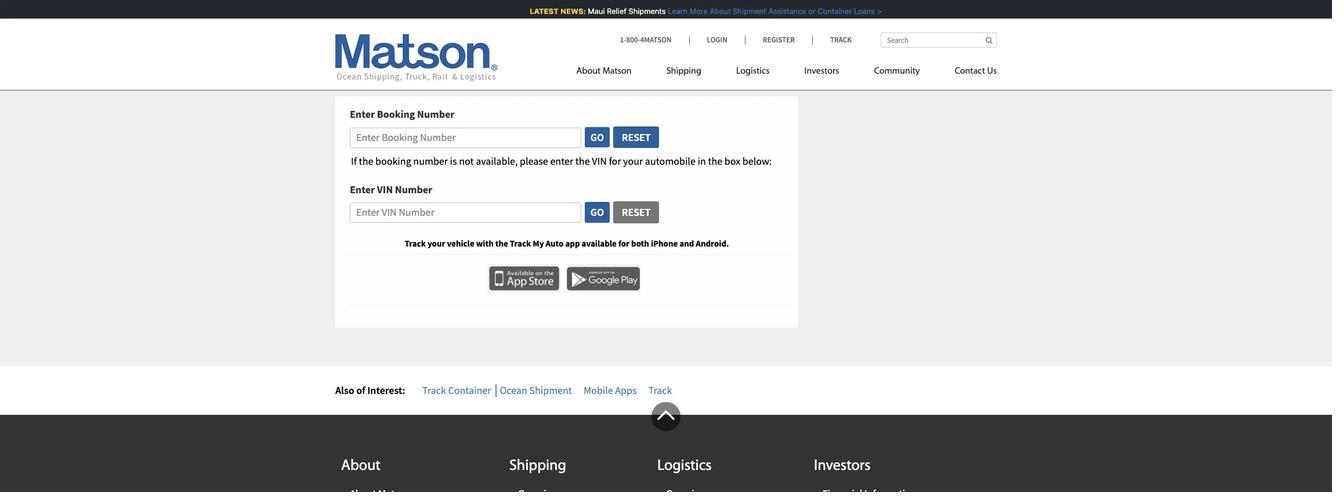 Task type: describe. For each thing, give the bounding box(es) containing it.
shipments
[[625, 6, 662, 16]]

investors link
[[787, 61, 857, 85]]

1 vertical spatial vin
[[377, 183, 393, 196]]

and down operation
[[530, 68, 547, 81]]

under
[[782, 6, 802, 16]]

0 vertical spatial hours
[[733, 6, 753, 16]]

footer containing about
[[0, 402, 1333, 492]]

and left a
[[691, 6, 704, 16]]

register link
[[745, 35, 813, 45]]

available,
[[476, 154, 518, 168]]

have
[[558, 51, 579, 65]]

visiting
[[906, 6, 931, 16]]

community
[[874, 67, 920, 76]]

get
[[690, 12, 704, 25]]

assistance
[[352, 12, 397, 25]]

1 horizontal spatial adjusted
[[623, 6, 653, 16]]

your
[[473, 6, 495, 16]]

backtop image
[[652, 402, 681, 431]]

1 horizontal spatial shipment
[[729, 6, 762, 16]]

latest notifications
[[335, 51, 958, 81]]

learn
[[664, 6, 684, 16]]

for right enter
[[609, 154, 621, 168]]

for left relief
[[580, 6, 589, 16]]

automobile
[[645, 154, 696, 168]]

contact us link
[[938, 61, 997, 85]]

login
[[707, 35, 728, 45]]

1 vertical spatial please
[[520, 154, 548, 168]]

mobile
[[584, 383, 613, 397]]

with
[[476, 238, 494, 249]]

alaska,
[[871, 12, 902, 25]]

1 vertical spatial holiday
[[549, 68, 582, 81]]

loans
[[850, 6, 871, 16]]

vehicle
[[496, 6, 529, 16]]

and see our
[[877, 51, 932, 65]]

1-800-4matson link
[[620, 35, 689, 45]]

for down note
[[393, 68, 405, 81]]

posted
[[755, 6, 779, 16]]

about
[[539, 12, 565, 25]]

android.
[[696, 238, 729, 249]]

for
[[335, 12, 350, 25]]

latest
[[932, 51, 958, 65]]

investors inside top menu 'navigation'
[[805, 67, 840, 76]]

your up us
[[436, 12, 456, 25]]

0 horizontal spatial adjusted
[[446, 68, 484, 81]]

maui
[[584, 6, 601, 16]]

1 vertical spatial hours
[[475, 51, 500, 65]]

for possible adjusted operating and holiday hours.**
[[391, 68, 619, 81]]

hawaii,
[[806, 12, 838, 25]]

1 vertical spatial shipment
[[530, 383, 572, 397]]

about matson
[[577, 67, 632, 76]]

2 to from the left
[[760, 12, 769, 25]]

shipping link
[[649, 61, 719, 85]]

the right if
[[359, 154, 373, 168]]

not
[[459, 154, 474, 168]]

vehicle,
[[458, 12, 492, 25]]

4matson
[[641, 35, 672, 45]]

**please note matson's auto lot hours of operation have changed. please check
[[335, 51, 681, 65]]

off/picking
[[409, 6, 458, 16]]

if
[[351, 154, 357, 168]]

up
[[460, 6, 471, 16]]

1 vertical spatial investors
[[814, 458, 871, 474]]

shipping inside top menu 'navigation'
[[667, 67, 702, 76]]

tracking
[[399, 12, 434, 25]]

vehicle inside the for assistance tracking your vehicle, questions about your vehicle shipment, or to get a free quote to or from hawaii, guam, alaska, and the u.s. mainland, please
[[589, 12, 620, 25]]

0 horizontal spatial of
[[356, 383, 365, 397]]

>
[[873, 6, 878, 16]]

1 horizontal spatial of
[[502, 51, 511, 65]]

register
[[763, 35, 795, 45]]

a
[[706, 12, 712, 25]]

and inside the for assistance tracking your vehicle, questions about your vehicle shipment, or to get a free quote to or from hawaii, guam, alaska, and the u.s. mainland, please
[[904, 12, 921, 25]]

in
[[698, 154, 706, 168]]

box
[[725, 154, 741, 168]]

track container │ocean shipment link
[[423, 383, 572, 397]]

0 horizontal spatial operating
[[486, 68, 528, 81]]

your down enter vin number text box
[[428, 238, 445, 249]]

notifications"
[[831, 6, 879, 16]]

both
[[632, 238, 649, 249]]

us
[[988, 67, 997, 76]]

Enter VIN Number text field
[[350, 203, 581, 223]]

news:
[[556, 6, 582, 16]]

is
[[450, 154, 457, 168]]

enter vin number
[[350, 183, 433, 196]]

1 vertical spatial track link
[[649, 383, 672, 397]]

mainland,
[[335, 29, 379, 42]]

goolge play image
[[567, 264, 641, 293]]

booking
[[376, 154, 411, 168]]

for assistance tracking your vehicle, questions about your vehicle shipment, or to get a free quote to or from hawaii, guam, alaska, and the u.s. mainland, please
[[335, 12, 957, 42]]

1 horizontal spatial check
[[654, 51, 679, 65]]

learn more about shipment assistance or container loans > link
[[664, 6, 878, 16]]

│ocean
[[493, 383, 527, 397]]

lot
[[459, 51, 473, 65]]

top menu navigation
[[577, 61, 997, 85]]

1 horizontal spatial auto
[[546, 238, 564, 249]]

hours.**
[[584, 68, 619, 81]]

1-800-4matson
[[620, 35, 672, 45]]

notifications
[[335, 68, 391, 81]]

0 vertical spatial auto
[[437, 51, 457, 65]]

0 horizontal spatial possible
[[407, 68, 444, 81]]

800-
[[627, 35, 641, 45]]

contact us
[[955, 67, 997, 76]]

1-
[[620, 35, 627, 45]]

about for about
[[341, 458, 381, 474]]

mobile apps
[[584, 383, 637, 397]]



Task type: locate. For each thing, give the bounding box(es) containing it.
0 vertical spatial please
[[531, 6, 554, 16]]

1 horizontal spatial operating
[[655, 6, 689, 16]]

0 horizontal spatial vin
[[377, 183, 393, 196]]

please left enter
[[520, 154, 548, 168]]

below:
[[743, 154, 772, 168]]

1 horizontal spatial shipping
[[667, 67, 702, 76]]

0 vertical spatial vehicle
[[589, 12, 620, 25]]

1 vertical spatial about
[[577, 67, 601, 76]]

track link down 'hawaii,'
[[813, 35, 852, 45]]

0 vertical spatial adjusted
[[623, 6, 653, 16]]

us.
[[933, 6, 944, 16]]

logistics down backtop image
[[658, 458, 712, 474]]

and right iphone
[[680, 238, 694, 249]]

the right with
[[496, 238, 508, 249]]

footer
[[0, 402, 1333, 492]]

number up the enter booking number text field
[[417, 107, 455, 121]]

2 vertical spatial about
[[341, 458, 381, 474]]

1 horizontal spatial logistics
[[737, 67, 770, 76]]

latest
[[526, 6, 554, 16]]

0 vertical spatial investors
[[805, 67, 840, 76]]

about
[[706, 6, 727, 16], [577, 67, 601, 76], [341, 458, 381, 474]]

0 vertical spatial track link
[[813, 35, 852, 45]]

**please
[[335, 51, 373, 65]]

0 vertical spatial operating
[[655, 6, 689, 16]]

check left maui
[[557, 6, 578, 16]]

please down 800-
[[623, 51, 652, 65]]

vehicle
[[589, 12, 620, 25], [447, 238, 475, 249]]

for
[[580, 6, 589, 16], [393, 68, 405, 81], [609, 154, 621, 168], [619, 238, 630, 249]]

1 horizontal spatial vehicle
[[589, 12, 620, 25]]

community link
[[857, 61, 938, 85]]

available
[[582, 238, 617, 249]]

1 vertical spatial of
[[356, 383, 365, 397]]

latest news: maui relief shipments learn more about shipment assistance or container loans >
[[526, 6, 878, 16]]

operating down **please note matson's auto lot hours of operation have changed. please check
[[486, 68, 528, 81]]

contact
[[411, 29, 444, 42]]

0 vertical spatial possible
[[592, 6, 621, 16]]

logistics inside top menu 'navigation'
[[737, 67, 770, 76]]

note
[[375, 51, 395, 65]]

enter left booking
[[350, 107, 375, 121]]

latest notifications link
[[335, 51, 958, 81]]

or left from
[[771, 12, 781, 25]]

0 horizontal spatial please
[[381, 29, 409, 42]]

vin right enter
[[592, 154, 607, 168]]

operating left get at top
[[655, 6, 689, 16]]

0 horizontal spatial check
[[557, 6, 578, 16]]

1 vertical spatial number
[[395, 183, 433, 196]]

or for to
[[668, 12, 677, 25]]

interest:
[[368, 383, 405, 397]]

None button
[[613, 126, 660, 149], [584, 126, 611, 148], [613, 201, 660, 224], [584, 202, 611, 223], [613, 126, 660, 149], [584, 126, 611, 148], [613, 201, 660, 224], [584, 202, 611, 223]]

shipment right the │ocean
[[530, 383, 572, 397]]

contact
[[955, 67, 986, 76]]

shipment right a
[[729, 6, 762, 16]]

possible up 1-
[[592, 6, 621, 16]]

logistics link
[[719, 61, 787, 85]]

for left both
[[619, 238, 630, 249]]

matson
[[603, 67, 632, 76]]

hours
[[733, 6, 753, 16], [475, 51, 500, 65]]

0 vertical spatial number
[[417, 107, 455, 121]]

to right quote
[[760, 12, 769, 25]]

1 enter from the top
[[350, 107, 375, 121]]

blue matson logo with ocean, shipping, truck, rail and logistics written beneath it. image
[[335, 34, 498, 82]]

please left news:
[[531, 6, 554, 16]]

0 vertical spatial holiday
[[706, 6, 731, 16]]

"latest
[[804, 6, 829, 16]]

0 vertical spatial logistics
[[737, 67, 770, 76]]

1 horizontal spatial hours
[[733, 6, 753, 16]]

the left u.s.
[[923, 12, 937, 25]]

0 horizontal spatial holiday
[[549, 68, 582, 81]]

container left loans
[[814, 6, 848, 16]]

guam,
[[840, 12, 869, 25]]

adjusted down lot
[[446, 68, 484, 81]]

changed.
[[581, 51, 621, 65]]

1 vertical spatial enter
[[350, 183, 375, 196]]

app
[[566, 238, 580, 249]]

u.s.
[[939, 12, 957, 25]]

1 horizontal spatial or
[[771, 12, 781, 25]]

the inside the for assistance tracking your vehicle, questions about your vehicle shipment, or to get a free quote to or from hawaii, guam, alaska, and the u.s. mainland, please
[[923, 12, 937, 25]]

vehicle left with
[[447, 238, 475, 249]]

track link up backtop image
[[649, 383, 672, 397]]

0 horizontal spatial shipment
[[530, 383, 572, 397]]

vin
[[592, 154, 607, 168], [377, 183, 393, 196]]

check down 4matson
[[654, 51, 679, 65]]

1 horizontal spatial track link
[[813, 35, 852, 45]]

0 vertical spatial of
[[502, 51, 511, 65]]

None search field
[[881, 33, 997, 48]]

if the booking number is not available, please enter the vin for your automobile in the box below:
[[351, 154, 772, 168]]

holiday down have
[[549, 68, 582, 81]]

before
[[881, 6, 904, 16]]

track link
[[813, 35, 852, 45], [649, 383, 672, 397]]

0 horizontal spatial please
[[531, 6, 554, 16]]

about matson link
[[577, 61, 649, 85]]

and up community
[[879, 51, 896, 65]]

logistics inside footer
[[658, 458, 712, 474]]

check
[[557, 6, 578, 16], [654, 51, 679, 65]]

about inside 'about matson' link
[[577, 67, 601, 76]]

1 vertical spatial adjusted
[[446, 68, 484, 81]]

auto left lot
[[437, 51, 457, 65]]

apps
[[615, 383, 637, 397]]

enter down if
[[350, 183, 375, 196]]

iphone
[[651, 238, 678, 249]]

number down number
[[395, 183, 433, 196]]

track container │ocean shipment
[[423, 383, 572, 397]]

or for container
[[804, 6, 812, 16]]

your left the automobile
[[623, 154, 643, 168]]

quote
[[733, 12, 758, 25]]

hours right free
[[733, 6, 753, 16]]

shipping
[[667, 67, 702, 76], [510, 458, 566, 474]]

possible down the matson's
[[407, 68, 444, 81]]

1 horizontal spatial please
[[623, 51, 652, 65]]

my
[[533, 238, 544, 249]]

2 enter from the top
[[350, 183, 375, 196]]

.
[[456, 29, 459, 42]]

1 vertical spatial auto
[[546, 238, 564, 249]]

0 vertical spatial shipping
[[667, 67, 702, 76]]

of up for possible adjusted operating and holiday hours.**
[[502, 51, 511, 65]]

0 horizontal spatial about
[[341, 458, 381, 474]]

or
[[804, 6, 812, 16], [668, 12, 677, 25], [771, 12, 781, 25]]

Search search field
[[881, 33, 997, 48]]

2 horizontal spatial or
[[804, 6, 812, 16]]

number
[[413, 154, 448, 168]]

1 horizontal spatial container
[[814, 6, 848, 16]]

also
[[335, 383, 354, 397]]

questions
[[494, 12, 537, 25]]

of right also
[[356, 383, 365, 397]]

auto right my at the left
[[546, 238, 564, 249]]

the
[[923, 12, 937, 25], [359, 154, 373, 168], [576, 154, 590, 168], [708, 154, 723, 168], [496, 238, 508, 249]]

enter
[[350, 107, 375, 121], [350, 183, 375, 196]]

or right under
[[804, 6, 812, 16]]

logistics down register link
[[737, 67, 770, 76]]

2 horizontal spatial about
[[706, 6, 727, 16]]

free
[[714, 12, 731, 25]]

the right in
[[708, 154, 723, 168]]

or left more
[[668, 12, 677, 25]]

0 horizontal spatial container
[[448, 383, 491, 397]]

see
[[898, 51, 912, 65]]

0 horizontal spatial hours
[[475, 51, 500, 65]]

and right the alaska,
[[904, 12, 921, 25]]

number for enter vin number
[[395, 183, 433, 196]]

1 horizontal spatial to
[[760, 12, 769, 25]]

booking
[[377, 107, 415, 121]]

0 vertical spatial check
[[557, 6, 578, 16]]

about for about matson
[[577, 67, 601, 76]]

0 horizontal spatial auto
[[437, 51, 457, 65]]

us
[[446, 29, 456, 42]]

more
[[686, 6, 704, 16]]

1 vertical spatial container
[[448, 383, 491, 397]]

mobile apps link
[[584, 383, 637, 397]]

1 horizontal spatial vin
[[592, 154, 607, 168]]

0 horizontal spatial vehicle
[[447, 238, 475, 249]]

also of interest:
[[335, 383, 405, 397]]

1 horizontal spatial about
[[577, 67, 601, 76]]

adjusted right relief
[[623, 6, 653, 16]]

1 vertical spatial vehicle
[[447, 238, 475, 249]]

0 vertical spatial enter
[[350, 107, 375, 121]]

to left get at top
[[679, 12, 688, 25]]

login link
[[689, 35, 745, 45]]

enter booking number
[[350, 107, 455, 121]]

track your vehicle with the track my auto app available for both iphone and android.
[[405, 238, 729, 249]]

1 horizontal spatial possible
[[592, 6, 621, 16]]

0 vertical spatial please
[[381, 29, 409, 42]]

0 horizontal spatial track link
[[649, 383, 672, 397]]

1 vertical spatial please
[[623, 51, 652, 65]]

1 vertical spatial check
[[654, 51, 679, 65]]

enter for enter booking number
[[350, 107, 375, 121]]

from
[[783, 12, 804, 25]]

0 horizontal spatial logistics
[[658, 458, 712, 474]]

vin down booking
[[377, 183, 393, 196]]

0 horizontal spatial shipping
[[510, 458, 566, 474]]

0 vertical spatial shipment
[[729, 6, 762, 16]]

holiday right get at top
[[706, 6, 731, 16]]

1 vertical spatial shipping
[[510, 458, 566, 474]]

vehicle right news:
[[589, 12, 620, 25]]

apple image
[[488, 264, 561, 293]]

container left the │ocean
[[448, 383, 491, 397]]

our
[[915, 51, 930, 65]]

holiday
[[706, 6, 731, 16], [549, 68, 582, 81]]

1 vertical spatial possible
[[407, 68, 444, 81]]

matson's
[[397, 51, 435, 65]]

shipment
[[729, 6, 762, 16], [530, 383, 572, 397]]

hours right lot
[[475, 51, 500, 65]]

1 horizontal spatial holiday
[[706, 6, 731, 16]]

1 horizontal spatial please
[[520, 154, 548, 168]]

0 horizontal spatial to
[[679, 12, 688, 25]]

logistics
[[737, 67, 770, 76], [658, 458, 712, 474]]

the right enter
[[576, 154, 590, 168]]

please inside the for assistance tracking your vehicle, questions about your vehicle shipment, or to get a free quote to or from hawaii, guam, alaska, and the u.s. mainland, please
[[381, 29, 409, 42]]

0 vertical spatial container
[[814, 6, 848, 16]]

1 to from the left
[[679, 12, 688, 25]]

about inside footer
[[341, 458, 381, 474]]

0 vertical spatial vin
[[592, 154, 607, 168]]

assistance
[[764, 6, 802, 16]]

operation
[[513, 51, 556, 65]]

track
[[831, 35, 852, 45], [405, 238, 426, 249], [510, 238, 531, 249], [423, 383, 446, 397], [649, 383, 672, 397]]

to
[[679, 12, 688, 25], [760, 12, 769, 25]]

operating
[[655, 6, 689, 16], [486, 68, 528, 81]]

0 vertical spatial about
[[706, 6, 727, 16]]

1 vertical spatial logistics
[[658, 458, 712, 474]]

enter for enter vin number
[[350, 183, 375, 196]]

enter
[[550, 154, 574, 168]]

number for enter booking number
[[417, 107, 455, 121]]

Enter Booking Number text field
[[350, 128, 581, 148]]

please up note
[[381, 29, 409, 42]]

1 vertical spatial operating
[[486, 68, 528, 81]]

search image
[[986, 37, 993, 44]]

contact us link
[[411, 29, 456, 42]]

0 horizontal spatial or
[[668, 12, 677, 25]]

your right about
[[567, 12, 587, 25]]

relief
[[603, 6, 622, 16]]

dropping off/picking up your vehicle please check for possible adjusted operating and holiday hours posted under "latest notifications" before visiting us.
[[367, 6, 944, 16]]



Task type: vqa. For each thing, say whether or not it's contained in the screenshot.
the Also
yes



